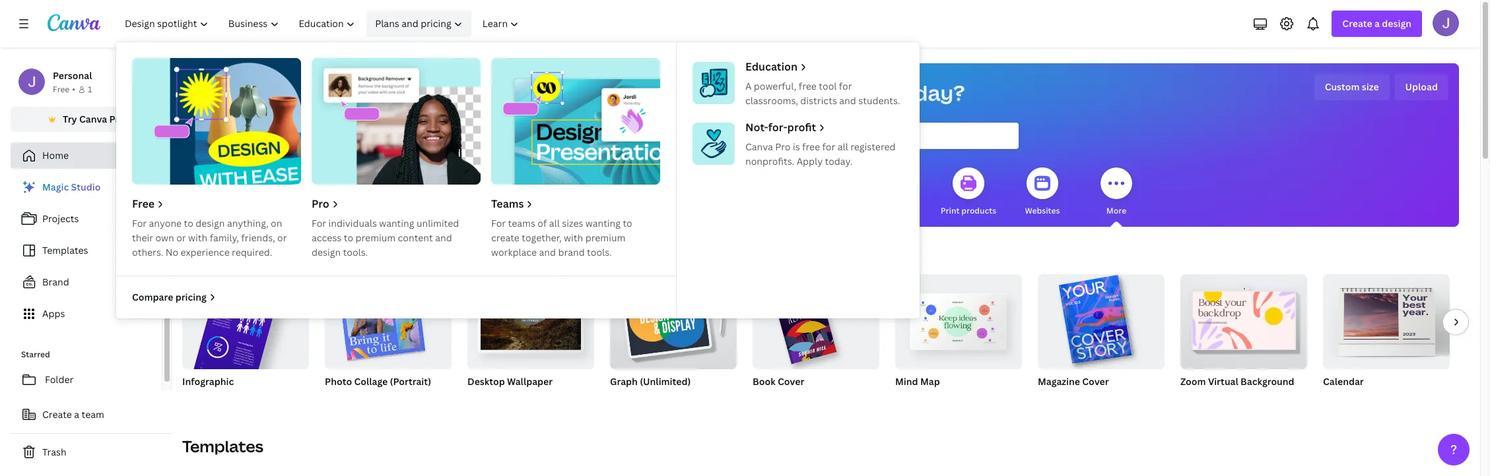 Task type: describe. For each thing, give the bounding box(es) containing it.
tools. inside for teams of all sizes wanting to create together, with premium workplace and brand tools.
[[587, 246, 612, 259]]

wallpaper
[[507, 376, 553, 388]]

px inside book cover 1410 × 2250 px
[[800, 393, 809, 404]]

for for pro
[[312, 217, 326, 230]]

pro inside canva pro is free for all registered nonprofits. apply today.
[[775, 141, 791, 153]]

content
[[398, 232, 433, 244]]

anyone
[[149, 217, 182, 230]]

desktop wallpaper
[[467, 376, 553, 388]]

teams
[[508, 217, 535, 230]]

wanting inside for teams of all sizes wanting to create together, with premium workplace and brand tools.
[[586, 217, 621, 230]]

group for desktop wallpaper
[[467, 275, 594, 370]]

magazine cover 8.5 × 11 in
[[1038, 376, 1109, 404]]

design inside the for anyone to design anything, on their own or with family, friends, or others. no experience required.
[[196, 217, 225, 230]]

trash link
[[11, 440, 172, 466]]

classrooms,
[[745, 94, 798, 107]]

magazine
[[1038, 376, 1080, 388]]

all inside for teams of all sizes wanting to create together, with premium workplace and brand tools.
[[549, 217, 560, 230]]

of
[[538, 217, 547, 230]]

magic
[[42, 181, 69, 193]]

friends,
[[241, 232, 275, 244]]

mind map
[[895, 376, 940, 388]]

pricing inside popup button
[[421, 17, 451, 30]]

free inside 'a powerful, free tool for classrooms, districts and students.'
[[799, 80, 817, 92]]

create a team button
[[11, 402, 172, 429]]

compare pricing
[[132, 291, 207, 304]]

design inside the create a design dropdown button
[[1382, 17, 1412, 30]]

virtual
[[1208, 376, 1239, 388]]

for for not-for-profit
[[822, 141, 835, 153]]

map
[[920, 376, 940, 388]]

in
[[1067, 393, 1074, 404]]

team
[[82, 409, 104, 421]]

list containing magic studio
[[11, 174, 162, 328]]

home
[[42, 149, 69, 162]]

800 × 2000 px button
[[182, 392, 251, 405]]

for-
[[768, 120, 787, 135]]

to inside for teams of all sizes wanting to create together, with premium workplace and brand tools.
[[623, 217, 632, 230]]

for anyone to design anything, on their own or with family, friends, or others. no experience required.
[[132, 217, 287, 259]]

for for free
[[132, 217, 147, 230]]

for you button
[[509, 158, 541, 227]]

group for calendar
[[1323, 269, 1450, 370]]

personal
[[53, 69, 92, 82]]

photo collage (portrait)
[[325, 376, 431, 388]]

brand link
[[11, 269, 162, 296]]

plans and pricing menu
[[116, 42, 920, 319]]

individuals
[[329, 217, 377, 230]]

top level navigation element
[[116, 11, 920, 319]]

for individuals wanting unlimited access to premium content and design tools.
[[312, 217, 459, 259]]

their
[[132, 232, 153, 244]]

more
[[1107, 205, 1127, 217]]

calendar
[[1323, 376, 1364, 388]]

free for free •
[[53, 84, 69, 95]]

zoom virtual background
[[1181, 376, 1295, 388]]

folder
[[45, 374, 73, 386]]

and inside for individuals wanting unlimited access to premium content and design tools.
[[435, 232, 452, 244]]

something
[[203, 248, 265, 264]]

products
[[962, 205, 996, 217]]

tool
[[819, 80, 837, 92]]

all inside canva pro is free for all registered nonprofits. apply today.
[[838, 141, 848, 153]]

calendar group
[[1323, 269, 1450, 405]]

together,
[[522, 232, 562, 244]]

a for design
[[1375, 17, 1380, 30]]

projects
[[42, 213, 79, 225]]

group for book cover
[[753, 275, 880, 370]]

studio
[[71, 181, 101, 193]]

create for create a design
[[1343, 17, 1373, 30]]

plans
[[375, 17, 399, 30]]

canva inside button
[[79, 113, 107, 125]]

2 or from the left
[[277, 232, 287, 244]]

folder button
[[11, 367, 162, 394]]

powerful,
[[754, 80, 797, 92]]

create
[[491, 232, 520, 244]]

graph (unlimited)
[[610, 376, 691, 388]]

you inside the for you button
[[525, 205, 539, 217]]

infographic 800 × 2000 px
[[182, 376, 238, 404]]

pricing inside menu
[[175, 291, 207, 304]]

premium inside for teams of all sizes wanting to create together, with premium workplace and brand tools.
[[585, 232, 626, 244]]

premium inside for individuals wanting unlimited access to premium content and design tools.
[[356, 232, 396, 244]]

× inside infographic 800 × 2000 px
[[200, 393, 204, 404]]

8.5 × 11 in button
[[1038, 392, 1088, 405]]

no
[[166, 246, 178, 259]]

anything,
[[227, 217, 268, 230]]

access
[[312, 232, 342, 244]]

book
[[753, 376, 776, 388]]

jacob simon image
[[1433, 10, 1459, 36]]

print
[[941, 205, 960, 217]]

registered
[[851, 141, 896, 153]]

and inside for teams of all sizes wanting to create together, with premium workplace and brand tools.
[[539, 246, 556, 259]]

to inside for individuals wanting unlimited access to premium content and design tools.
[[344, 232, 353, 244]]

11
[[1057, 393, 1065, 404]]

unlimited
[[417, 217, 459, 230]]

size
[[1362, 81, 1379, 93]]

2250
[[779, 393, 798, 404]]

try for try canva pro
[[63, 113, 77, 125]]

plans and pricing
[[375, 17, 451, 30]]

cover for book cover
[[778, 376, 804, 388]]

canva inside canva pro is free for all registered nonprofits. apply today.
[[745, 141, 773, 153]]

collage
[[354, 376, 388, 388]]

for inside button
[[510, 205, 523, 217]]

starred
[[21, 349, 50, 361]]

templates link
[[11, 238, 162, 264]]

wanting inside for individuals wanting unlimited access to premium content and design tools.
[[379, 217, 414, 230]]

print products
[[941, 205, 996, 217]]



Task type: vqa. For each thing, say whether or not it's contained in the screenshot.
Templates button
no



Task type: locate. For each thing, give the bounding box(es) containing it.
Search search field
[[649, 123, 992, 149]]

1
[[88, 84, 92, 95]]

1 vertical spatial you
[[525, 205, 539, 217]]

graph
[[610, 376, 638, 388]]

group for mind map
[[895, 269, 1022, 370]]

2 horizontal spatial pro
[[775, 141, 791, 153]]

× for book cover
[[773, 393, 777, 404]]

design inside for individuals wanting unlimited access to premium content and design tools.
[[312, 246, 341, 259]]

free for free
[[132, 197, 155, 211]]

graph (unlimited) group
[[610, 275, 737, 405]]

1 vertical spatial a
[[74, 409, 79, 421]]

× left 11
[[1051, 393, 1055, 404]]

1 or from the left
[[176, 232, 186, 244]]

1 with from the left
[[188, 232, 207, 244]]

all up the today.
[[838, 141, 848, 153]]

1 horizontal spatial pricing
[[421, 17, 451, 30]]

with for free
[[188, 232, 207, 244]]

1 horizontal spatial try
[[182, 248, 201, 264]]

for inside the for anyone to design anything, on their own or with family, friends, or others. no experience required.
[[132, 217, 147, 230]]

px right 2250
[[800, 393, 809, 404]]

×
[[200, 393, 204, 404], [773, 393, 777, 404], [1051, 393, 1055, 404]]

all right of
[[549, 217, 560, 230]]

today.
[[825, 155, 853, 168]]

premium
[[356, 232, 396, 244], [585, 232, 626, 244]]

canva
[[79, 113, 107, 125], [745, 141, 773, 153]]

will
[[737, 79, 771, 107]]

websites button
[[1025, 158, 1060, 227]]

try something new
[[182, 248, 292, 264]]

1 vertical spatial create
[[42, 409, 72, 421]]

and right "districts"
[[839, 94, 856, 107]]

templates down projects at top
[[42, 244, 88, 257]]

0 horizontal spatial free
[[53, 84, 69, 95]]

× right 800
[[200, 393, 204, 404]]

canva down the 1
[[79, 113, 107, 125]]

for up create on the left
[[491, 217, 506, 230]]

pricing right compare
[[175, 291, 207, 304]]

for for education
[[839, 80, 852, 92]]

0 vertical spatial you
[[775, 79, 815, 107]]

1 px from the left
[[229, 393, 238, 404]]

tools.
[[343, 246, 368, 259], [587, 246, 612, 259]]

1 horizontal spatial premium
[[585, 232, 626, 244]]

templates down 800 × 2000 px button
[[182, 436, 264, 458]]

for up the teams at the top left of the page
[[510, 205, 523, 217]]

free inside canva pro is free for all registered nonprofits. apply today.
[[802, 141, 820, 153]]

0 vertical spatial all
[[838, 141, 848, 153]]

custom
[[1325, 81, 1360, 93]]

magazine cover group
[[1038, 269, 1165, 405]]

group
[[181, 265, 309, 434], [895, 269, 1022, 370], [1038, 269, 1165, 370], [1181, 269, 1307, 370], [1323, 269, 1450, 370], [325, 275, 452, 370], [467, 275, 594, 370], [610, 275, 737, 370], [753, 275, 880, 370]]

1 horizontal spatial a
[[1375, 17, 1380, 30]]

a up size in the right top of the page
[[1375, 17, 1380, 30]]

templates
[[42, 244, 88, 257], [182, 436, 264, 458]]

0 horizontal spatial to
[[184, 217, 193, 230]]

create for create a team
[[42, 409, 72, 421]]

1 tools. from the left
[[343, 246, 368, 259]]

for up their on the left
[[132, 217, 147, 230]]

0 horizontal spatial or
[[176, 232, 186, 244]]

free
[[53, 84, 69, 95], [132, 197, 155, 211]]

free
[[799, 80, 817, 92], [802, 141, 820, 153]]

family,
[[210, 232, 239, 244]]

whiteboards button
[[648, 158, 697, 227]]

group for magazine cover
[[1038, 269, 1165, 370]]

try canva pro button
[[11, 107, 172, 132]]

2 × from the left
[[773, 393, 777, 404]]

0 horizontal spatial cover
[[778, 376, 804, 388]]

1 horizontal spatial with
[[564, 232, 583, 244]]

compare
[[132, 291, 173, 304]]

1 horizontal spatial wanting
[[586, 217, 621, 230]]

for inside canva pro is free for all registered nonprofits. apply today.
[[822, 141, 835, 153]]

0 vertical spatial canva
[[79, 113, 107, 125]]

design
[[1382, 17, 1412, 30], [819, 79, 886, 107], [196, 217, 225, 230], [312, 246, 341, 259]]

zoom
[[1181, 376, 1206, 388]]

for teams of all sizes wanting to create together, with premium workplace and brand tools.
[[491, 217, 632, 259]]

photo collage (portrait) group
[[325, 275, 452, 405]]

plans and pricing button
[[367, 11, 472, 37]]

× inside book cover 1410 × 2250 px
[[773, 393, 777, 404]]

1 horizontal spatial cover
[[1082, 376, 1109, 388]]

group for infographic
[[181, 265, 309, 434]]

cover inside magazine cover 8.5 × 11 in
[[1082, 376, 1109, 388]]

0 vertical spatial for
[[839, 80, 852, 92]]

0 horizontal spatial you
[[525, 205, 539, 217]]

pricing right plans
[[421, 17, 451, 30]]

create a design button
[[1332, 11, 1422, 37]]

pricing
[[421, 17, 451, 30], [175, 291, 207, 304]]

create a team
[[42, 409, 104, 421]]

for inside for teams of all sizes wanting to create together, with premium workplace and brand tools.
[[491, 217, 506, 230]]

0 vertical spatial a
[[1375, 17, 1380, 30]]

None search field
[[623, 123, 1019, 149]]

with inside for teams of all sizes wanting to create together, with premium workplace and brand tools.
[[564, 232, 583, 244]]

cover inside book cover 1410 × 2250 px
[[778, 376, 804, 388]]

a left team in the bottom of the page
[[74, 409, 79, 421]]

1 horizontal spatial free
[[132, 197, 155, 211]]

(portrait)
[[390, 376, 431, 388]]

1 vertical spatial for
[[822, 141, 835, 153]]

experience
[[181, 246, 230, 259]]

2 px from the left
[[800, 393, 809, 404]]

canva pro is free for all registered nonprofits. apply today.
[[745, 141, 896, 168]]

group for graph (unlimited)
[[610, 275, 737, 370]]

more button
[[1101, 158, 1132, 227]]

1 horizontal spatial templates
[[182, 436, 264, 458]]

1 horizontal spatial tools.
[[587, 246, 612, 259]]

and inside popup button
[[402, 17, 418, 30]]

book cover group
[[753, 275, 880, 405]]

folder link
[[11, 367, 162, 394]]

to left whiteboards button
[[623, 217, 632, 230]]

teams
[[491, 197, 524, 211]]

not-for-profit
[[745, 120, 816, 135]]

1 horizontal spatial pro
[[312, 197, 329, 211]]

free inside plans and pricing menu
[[132, 197, 155, 211]]

pro up home link
[[109, 113, 125, 125]]

create up custom size
[[1343, 17, 1373, 30]]

premium down individuals
[[356, 232, 396, 244]]

pro
[[109, 113, 125, 125], [775, 141, 791, 153], [312, 197, 329, 211]]

for
[[839, 80, 852, 92], [822, 141, 835, 153]]

a
[[1375, 17, 1380, 30], [74, 409, 79, 421]]

1 vertical spatial canva
[[745, 141, 773, 153]]

2 tools. from the left
[[587, 246, 612, 259]]

create inside button
[[42, 409, 72, 421]]

templates inside list
[[42, 244, 88, 257]]

for inside 'a powerful, free tool for classrooms, districts and students.'
[[839, 80, 852, 92]]

magic studio
[[42, 181, 101, 193]]

pro left is
[[775, 141, 791, 153]]

free up anyone
[[132, 197, 155, 211]]

background
[[1241, 376, 1295, 388]]

nonprofits.
[[745, 155, 794, 168]]

1410
[[753, 393, 771, 404]]

a powerful, free tool for classrooms, districts and students.
[[745, 80, 900, 107]]

for for teams
[[491, 217, 506, 230]]

0 horizontal spatial templates
[[42, 244, 88, 257]]

try right the no
[[182, 248, 201, 264]]

0 horizontal spatial px
[[229, 393, 238, 404]]

cover up 2250
[[778, 376, 804, 388]]

1 cover from the left
[[778, 376, 804, 388]]

1 horizontal spatial px
[[800, 393, 809, 404]]

a
[[745, 80, 752, 92]]

cover right magazine
[[1082, 376, 1109, 388]]

for inside for individuals wanting unlimited access to premium content and design tools.
[[312, 217, 326, 230]]

premium right "together,"
[[585, 232, 626, 244]]

1 vertical spatial free
[[132, 197, 155, 211]]

free •
[[53, 84, 75, 95]]

0 horizontal spatial pro
[[109, 113, 125, 125]]

2 wanting from the left
[[586, 217, 621, 230]]

with down 'sizes'
[[564, 232, 583, 244]]

what will you design today?
[[677, 79, 965, 107]]

free up "districts"
[[799, 80, 817, 92]]

desktop wallpaper group
[[467, 275, 594, 405]]

1 vertical spatial try
[[182, 248, 201, 264]]

apply
[[797, 155, 823, 168]]

create down folder
[[42, 409, 72, 421]]

0 horizontal spatial with
[[188, 232, 207, 244]]

1 vertical spatial pricing
[[175, 291, 207, 304]]

1 horizontal spatial to
[[344, 232, 353, 244]]

with inside the for anyone to design anything, on their own or with family, friends, or others. no experience required.
[[188, 232, 207, 244]]

what
[[677, 79, 733, 107]]

to inside the for anyone to design anything, on their own or with family, friends, or others. no experience required.
[[184, 217, 193, 230]]

upload button
[[1395, 74, 1449, 100]]

list
[[11, 174, 162, 328]]

0 horizontal spatial tools.
[[343, 246, 368, 259]]

with for teams
[[564, 232, 583, 244]]

create inside dropdown button
[[1343, 17, 1373, 30]]

0 vertical spatial templates
[[42, 244, 88, 257]]

pro inside button
[[109, 113, 125, 125]]

for up access
[[312, 217, 326, 230]]

1 horizontal spatial canva
[[745, 141, 773, 153]]

1 horizontal spatial ×
[[773, 393, 777, 404]]

2 cover from the left
[[1082, 376, 1109, 388]]

a inside dropdown button
[[1375, 17, 1380, 30]]

print products button
[[941, 158, 996, 227]]

or right own
[[176, 232, 186, 244]]

1 × from the left
[[200, 393, 204, 404]]

upload
[[1405, 81, 1438, 93]]

0 horizontal spatial for
[[822, 141, 835, 153]]

or down on
[[277, 232, 287, 244]]

infographic group
[[181, 265, 309, 434]]

workplace
[[491, 246, 537, 259]]

0 horizontal spatial a
[[74, 409, 79, 421]]

districts
[[800, 94, 837, 107]]

others.
[[132, 246, 163, 259]]

infographic
[[182, 376, 234, 388]]

•
[[72, 84, 75, 95]]

to down individuals
[[344, 232, 353, 244]]

and down "together,"
[[539, 246, 556, 259]]

0 vertical spatial free
[[799, 80, 817, 92]]

3 × from the left
[[1051, 393, 1055, 404]]

800
[[182, 393, 198, 404]]

1 horizontal spatial you
[[775, 79, 815, 107]]

is
[[793, 141, 800, 153]]

free left •
[[53, 84, 69, 95]]

mind map group
[[895, 269, 1022, 405]]

zoom virtual background group
[[1181, 269, 1307, 405]]

1 vertical spatial pro
[[775, 141, 791, 153]]

0 horizontal spatial create
[[42, 409, 72, 421]]

apps link
[[11, 301, 162, 328]]

tools. inside for individuals wanting unlimited access to premium content and design tools.
[[343, 246, 368, 259]]

try down •
[[63, 113, 77, 125]]

× right 1410
[[773, 393, 777, 404]]

brand
[[558, 246, 585, 259]]

canva up the nonprofits.
[[745, 141, 773, 153]]

2 vertical spatial pro
[[312, 197, 329, 211]]

0 vertical spatial free
[[53, 84, 69, 95]]

0 vertical spatial pro
[[109, 113, 125, 125]]

new
[[268, 248, 292, 264]]

today?
[[891, 79, 965, 107]]

0 horizontal spatial try
[[63, 113, 77, 125]]

apps
[[42, 308, 65, 320]]

0 horizontal spatial wanting
[[379, 217, 414, 230]]

0 horizontal spatial canva
[[79, 113, 107, 125]]

1 horizontal spatial or
[[277, 232, 287, 244]]

1 vertical spatial all
[[549, 217, 560, 230]]

0 vertical spatial try
[[63, 113, 77, 125]]

with up experience
[[188, 232, 207, 244]]

0 horizontal spatial all
[[549, 217, 560, 230]]

0 horizontal spatial premium
[[356, 232, 396, 244]]

free up apply
[[802, 141, 820, 153]]

brand
[[42, 276, 69, 289]]

1 vertical spatial free
[[802, 141, 820, 153]]

try inside button
[[63, 113, 77, 125]]

cover for magazine cover
[[1082, 376, 1109, 388]]

and inside 'a powerful, free tool for classrooms, districts and students.'
[[839, 94, 856, 107]]

custom size button
[[1314, 74, 1390, 100]]

2 premium from the left
[[585, 232, 626, 244]]

compare pricing link
[[132, 291, 217, 305]]

not-
[[745, 120, 768, 135]]

px inside infographic 800 × 2000 px
[[229, 393, 238, 404]]

× inside magazine cover 8.5 × 11 in
[[1051, 393, 1055, 404]]

wanting right 'sizes'
[[586, 217, 621, 230]]

and down unlimited
[[435, 232, 452, 244]]

mind
[[895, 376, 918, 388]]

a for team
[[74, 409, 79, 421]]

tools. right brand
[[587, 246, 612, 259]]

students.
[[859, 94, 900, 107]]

0 horizontal spatial ×
[[200, 393, 204, 404]]

1 horizontal spatial create
[[1343, 17, 1373, 30]]

wanting up content at the left of page
[[379, 217, 414, 230]]

education
[[745, 59, 798, 74]]

websites
[[1025, 205, 1060, 217]]

to right anyone
[[184, 217, 193, 230]]

2 horizontal spatial ×
[[1051, 393, 1055, 404]]

2 with from the left
[[564, 232, 583, 244]]

and right plans
[[402, 17, 418, 30]]

1 horizontal spatial all
[[838, 141, 848, 153]]

required.
[[232, 246, 272, 259]]

profit
[[787, 120, 816, 135]]

0 vertical spatial pricing
[[421, 17, 451, 30]]

for up the today.
[[822, 141, 835, 153]]

0 vertical spatial create
[[1343, 17, 1373, 30]]

for right 'tool'
[[839, 80, 852, 92]]

pro up access
[[312, 197, 329, 211]]

a inside button
[[74, 409, 79, 421]]

for you
[[510, 205, 539, 217]]

1 premium from the left
[[356, 232, 396, 244]]

0 horizontal spatial pricing
[[175, 291, 207, 304]]

1 vertical spatial templates
[[182, 436, 264, 458]]

whiteboards
[[648, 205, 697, 217]]

group for zoom virtual background
[[1181, 269, 1307, 370]]

on
[[271, 217, 282, 230]]

cover
[[778, 376, 804, 388], [1082, 376, 1109, 388]]

px right 2000 at the left bottom of the page
[[229, 393, 238, 404]]

trash
[[42, 446, 66, 459]]

× for magazine cover
[[1051, 393, 1055, 404]]

1 wanting from the left
[[379, 217, 414, 230]]

tools. down individuals
[[343, 246, 368, 259]]

try for try something new
[[182, 248, 201, 264]]

1 horizontal spatial for
[[839, 80, 852, 92]]

2 horizontal spatial to
[[623, 217, 632, 230]]



